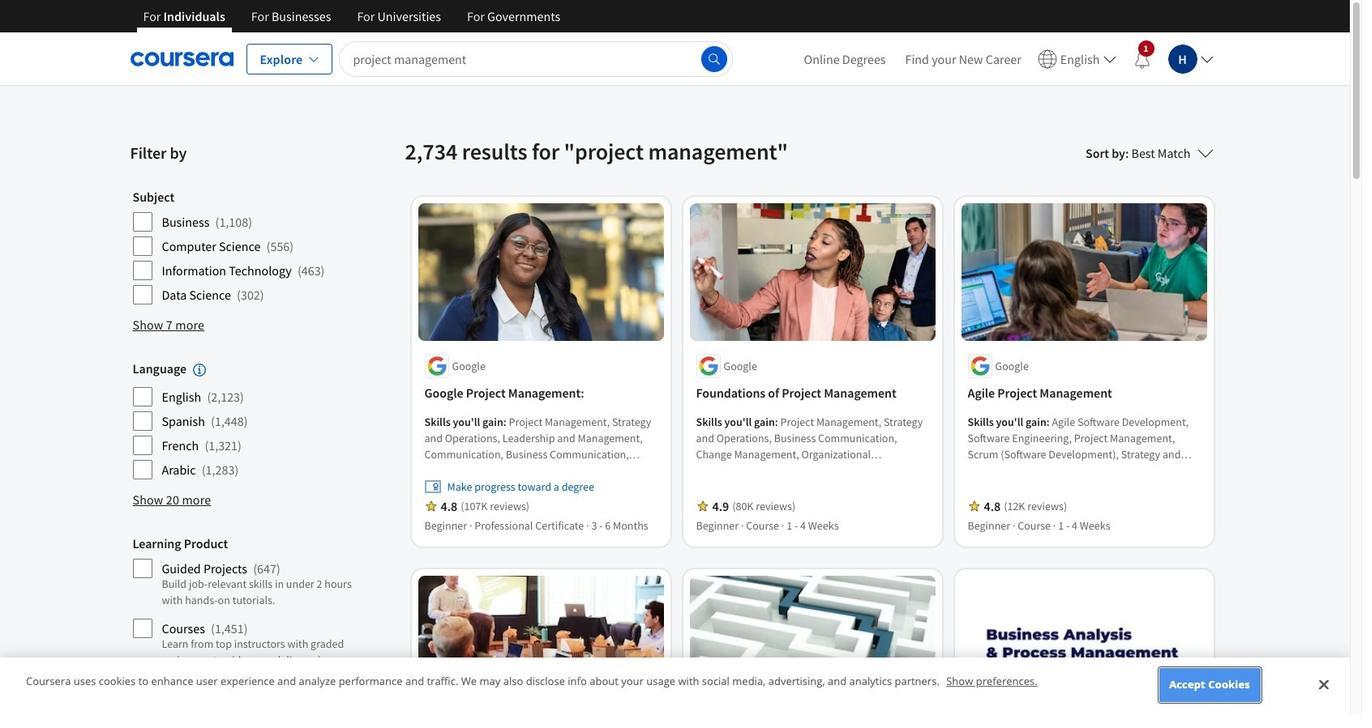 Task type: vqa. For each thing, say whether or not it's contained in the screenshot.
alice 'element'
no



Task type: locate. For each thing, give the bounding box(es) containing it.
help center image
[[1308, 674, 1327, 693]]

privacy alert dialog
[[0, 659, 1350, 716]]

group
[[133, 189, 364, 309], [133, 361, 364, 484], [133, 536, 364, 716]]

None search field
[[339, 41, 733, 77]]

2 vertical spatial group
[[133, 536, 364, 716]]

1 vertical spatial group
[[133, 361, 364, 484]]

(4.8 stars) element
[[441, 499, 457, 515], [984, 499, 1001, 515]]

2 (4.8 stars) element from the left
[[984, 499, 1001, 515]]

1 horizontal spatial (4.8 stars) element
[[984, 499, 1001, 515]]

0 horizontal spatial (4.8 stars) element
[[441, 499, 457, 515]]

menu
[[794, 32, 1220, 85]]

information about this filter group image
[[193, 364, 206, 377]]

banner navigation
[[130, 0, 573, 45]]

0 vertical spatial group
[[133, 189, 364, 309]]

3 group from the top
[[133, 536, 364, 716]]



Task type: describe. For each thing, give the bounding box(es) containing it.
coursera image
[[130, 46, 233, 72]]

1 group from the top
[[133, 189, 364, 309]]

1 (4.8 stars) element from the left
[[441, 499, 457, 515]]

2 group from the top
[[133, 361, 364, 484]]

(4.9 stars) element
[[712, 499, 729, 515]]

What do you want to learn? text field
[[339, 41, 733, 77]]



